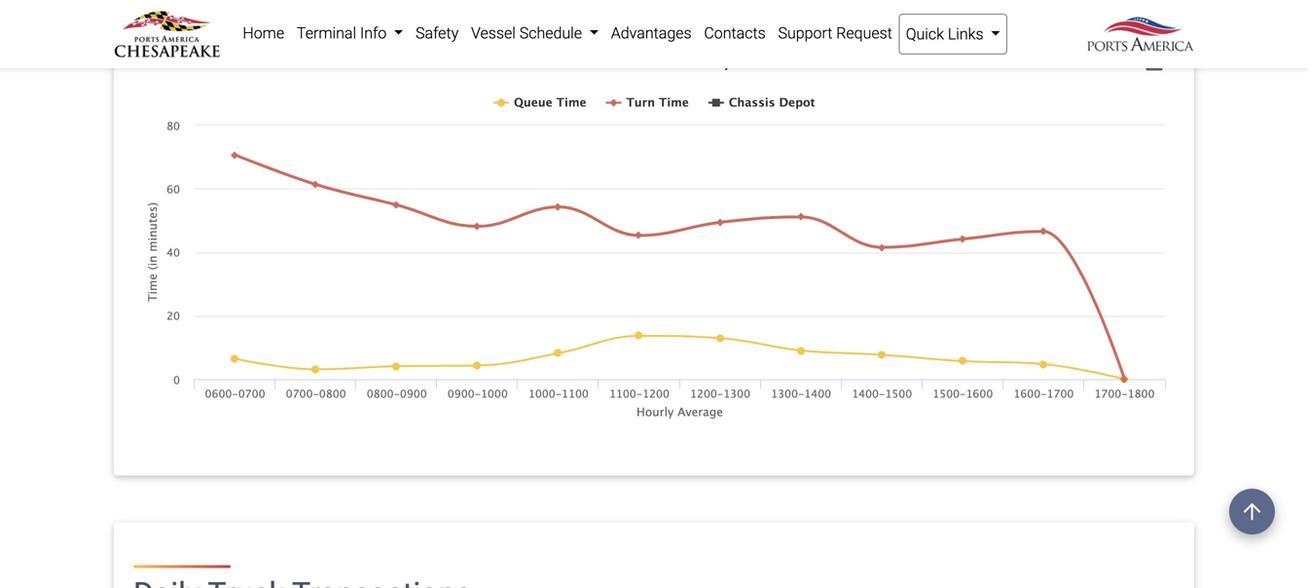 Task type: locate. For each thing, give the bounding box(es) containing it.
support request link
[[772, 14, 899, 53]]

home link
[[237, 14, 291, 53]]

quick links
[[906, 25, 988, 43]]

request
[[837, 24, 893, 42]]

support request
[[778, 24, 893, 42]]

advantages link
[[605, 14, 698, 53]]

links
[[948, 25, 984, 43]]

quick
[[906, 25, 944, 43]]



Task type: describe. For each thing, give the bounding box(es) containing it.
go to top image
[[1230, 489, 1276, 535]]

safety link
[[410, 14, 465, 53]]

safety
[[416, 24, 459, 42]]

home
[[243, 24, 284, 42]]

contacts
[[704, 24, 766, 42]]

contacts link
[[698, 14, 772, 53]]

support
[[778, 24, 833, 42]]

quick links link
[[899, 14, 1008, 55]]

advantages
[[611, 24, 692, 42]]



Task type: vqa. For each thing, say whether or not it's contained in the screenshot.
quick links
yes



